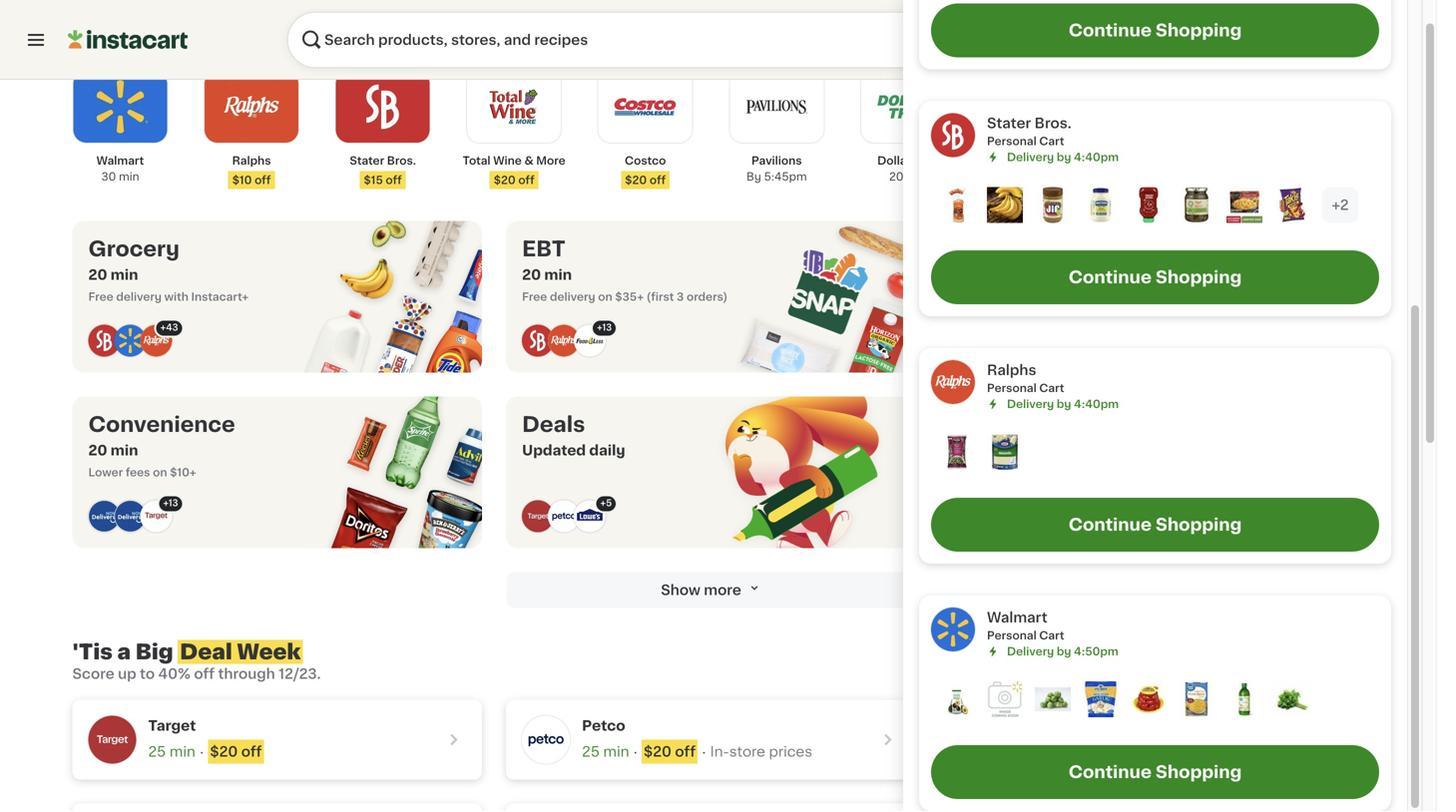 Task type: locate. For each thing, give the bounding box(es) containing it.
1 pickup from the top
[[956, 414, 1033, 435]]

on inside convenience 20 min lower fees on $10+
[[153, 467, 167, 478]]

off inside stater bros. $15 off
[[386, 175, 402, 186]]

fees
[[994, 292, 1018, 303], [126, 467, 150, 478], [994, 467, 1018, 478]]

3 cart from the top
[[1040, 631, 1065, 642]]

1 vertical spatial walmart
[[988, 611, 1048, 625]]

personal up "target $20 off"
[[988, 136, 1037, 147]]

0 vertical spatial pickup
[[956, 414, 1033, 435]]

13 down ebt 20 min free delivery on $35+ (first 3 orders)
[[602, 324, 612, 333]]

1 vertical spatial cart
[[1040, 383, 1065, 394]]

stater for stater bros. personal cart
[[988, 116, 1032, 130]]

bros. inside stater bros. personal cart
[[1035, 116, 1072, 130]]

0 horizontal spatial $10+
[[170, 467, 196, 478]]

convenience heading
[[88, 413, 235, 437]]

target for target $20 off
[[1022, 155, 1058, 166]]

on left "$35+"
[[598, 292, 613, 303]]

free inside the grocery 20 min free delivery with instacart+
[[88, 292, 114, 303]]

4 continue shopping from the top
[[1069, 764, 1242, 781]]

delivery by 4:40pm for personal
[[1007, 399, 1119, 410]]

shopping for stater bros.
[[1156, 269, 1242, 286]]

cart
[[1040, 136, 1065, 147], [1040, 383, 1065, 394], [1040, 631, 1065, 642]]

1 vertical spatial bros.
[[387, 155, 416, 166]]

0 vertical spatial walmart
[[97, 155, 144, 166]]

0 vertical spatial cart
[[1040, 136, 1065, 147]]

1 items in cart element from the top
[[940, 187, 1372, 227]]

lower inside convenience 20 min lower fees on $10+
[[88, 467, 123, 478]]

ralphs logo image down the with
[[140, 325, 172, 357]]

1 vertical spatial 4:40pm
[[1075, 399, 1119, 410]]

off right $10
[[255, 175, 271, 186]]

2 personal from the top
[[988, 383, 1037, 394]]

2 vertical spatial cart
[[1040, 631, 1065, 642]]

delivery down stater bros. personal cart
[[1007, 152, 1055, 163]]

walmart image
[[86, 73, 154, 141], [932, 608, 976, 652]]

personal up delivery by 4:50pm
[[988, 631, 1037, 642]]

free
[[88, 292, 114, 303], [522, 292, 548, 303]]

2 continue shopping button from the top
[[932, 251, 1380, 305]]

+ right food4less delivery now logo
[[163, 499, 168, 508]]

jif peanut butter spreads image
[[1035, 187, 1071, 223]]

bros. for stater bros. personal cart
[[1035, 116, 1072, 130]]

in
[[1057, 444, 1070, 458]]

cart for ralphs
[[1040, 383, 1065, 394]]

4 shopping from the top
[[1156, 764, 1242, 781]]

25 right "target" icon
[[148, 745, 166, 759]]

$35+
[[615, 292, 644, 303]]

1 vertical spatial items in cart element
[[940, 435, 1372, 474]]

0 horizontal spatial delivery
[[116, 292, 162, 303]]

on inside ebt 20 min free delivery on $35+ (first 3 orders)
[[598, 292, 613, 303]]

+ 13 down ebt 20 min free delivery on $35+ (first 3 orders)
[[597, 324, 612, 333]]

1 vertical spatial personal
[[988, 383, 1037, 394]]

0 vertical spatial 4:40pm
[[1075, 152, 1119, 163]]

30
[[101, 171, 116, 182], [1016, 745, 1035, 759]]

3 continue from the top
[[1069, 517, 1152, 534]]

delivery for ralphs
[[1007, 399, 1055, 410]]

min inside walmart 30 min
[[119, 171, 139, 182]]

2 horizontal spatial delivery
[[1049, 467, 1095, 478]]

2 vertical spatial items in cart element
[[940, 682, 1372, 722]]

0 vertical spatial delivery
[[1007, 152, 1055, 163]]

2 4:40pm from the top
[[1075, 399, 1119, 410]]

grocery
[[88, 239, 180, 260]]

bros. inside stater bros. $15 off
[[387, 155, 416, 166]]

1 free from the left
[[88, 292, 114, 303]]

cart inside walmart personal cart
[[1040, 631, 1065, 642]]

continue for ralphs
[[1069, 517, 1152, 534]]

1 4:40pm from the top
[[1075, 152, 1119, 163]]

deals
[[522, 414, 585, 435]]

by left the "4:50pm"
[[1057, 647, 1072, 658]]

1 continue shopping button from the top
[[932, 3, 1380, 57]]

0 vertical spatial by
[[1057, 152, 1072, 163]]

3 by from the top
[[1057, 647, 1072, 658]]

0 vertical spatial bros.
[[1035, 116, 1072, 130]]

20 down grocery
[[88, 268, 107, 282]]

bros. up "target $20 off"
[[1035, 116, 1072, 130]]

1 horizontal spatial $10+
[[1038, 292, 1064, 303]]

None search field
[[288, 12, 1097, 68]]

costco
[[625, 155, 666, 166]]

2 continue shopping from the top
[[1069, 269, 1242, 286]]

ralphs image
[[218, 73, 286, 141], [932, 361, 976, 405]]

continue shopping
[[1069, 22, 1242, 39], [1069, 269, 1242, 286], [1069, 517, 1242, 534], [1069, 764, 1242, 781]]

45
[[1073, 444, 1093, 458]]

1 25 min from the left
[[148, 745, 196, 759]]

0 vertical spatial target
[[1022, 155, 1058, 166]]

1 vertical spatial delivery by 4:40pm
[[1007, 399, 1119, 410]]

2 horizontal spatial on
[[1021, 292, 1035, 303]]

$10+ inside convenience 20 min lower fees on $10+
[[170, 467, 196, 478]]

items in cart element
[[940, 187, 1372, 227], [940, 435, 1372, 474], [940, 682, 1372, 722]]

free down grocery
[[88, 292, 114, 303]]

min down grocery
[[111, 268, 138, 282]]

walmart
[[97, 155, 144, 166], [988, 611, 1048, 625]]

2 shopping from the top
[[1156, 269, 1242, 286]]

fees up food4less delivery now logo
[[126, 467, 150, 478]]

$20 off down the garlic company peeled garlic image
[[1079, 745, 1131, 759]]

ralphs up $10
[[232, 155, 271, 166]]

min down convenience heading
[[111, 444, 138, 458]]

1 vertical spatial delivery
[[1007, 399, 1055, 410]]

target down '40%'
[[148, 719, 196, 733]]

3 continue shopping from the top
[[1069, 517, 1242, 534]]

walmart 30 min
[[97, 155, 144, 182]]

1 horizontal spatial stater bros. logo image
[[522, 325, 554, 357]]

$20 off
[[210, 745, 262, 759], [644, 745, 696, 759], [1079, 745, 1131, 759]]

target down stater bros. personal cart
[[1022, 155, 1058, 166]]

2 stater bros. logo image from the left
[[522, 325, 554, 357]]

personal inside ralphs personal cart
[[988, 383, 1037, 394]]

1 horizontal spatial walmart
[[988, 611, 1048, 625]]

off down through
[[241, 745, 262, 759]]

deal
[[180, 642, 232, 663]]

+ 13
[[597, 324, 612, 333], [163, 499, 178, 508]]

off down "body"
[[1175, 175, 1192, 186]]

1 by from the top
[[1057, 152, 1072, 163]]

stater up $15
[[350, 155, 384, 166]]

30 min
[[1016, 745, 1065, 759]]

2 vertical spatial delivery
[[1007, 647, 1055, 658]]

20 down dollar
[[890, 171, 904, 182]]

cart up delivery by 4:50pm
[[1040, 631, 1065, 642]]

off down wine
[[519, 175, 535, 186]]

stater inside stater bros. $15 off
[[350, 155, 384, 166]]

food4less delivery now logo image
[[114, 501, 146, 533]]

shopping for walmart
[[1156, 764, 1242, 781]]

items in cart element for ralphs
[[940, 435, 1372, 474]]

target inside "target $20 off"
[[1022, 155, 1058, 166]]

pickup
[[956, 414, 1033, 435], [956, 444, 1007, 458]]

1 horizontal spatial 30
[[1016, 745, 1035, 759]]

+ inside other items in cart note
[[1332, 198, 1341, 212]]

free down ebt
[[522, 292, 548, 303]]

20 down ebt
[[522, 268, 541, 282]]

min inside dollar tree 20 min
[[907, 171, 927, 182]]

1 vertical spatial by
[[1057, 399, 1072, 410]]

than
[[1021, 467, 1047, 478]]

to
[[140, 668, 155, 681]]

4 continue from the top
[[1069, 764, 1152, 781]]

+ 13 right food4less delivery now logo
[[163, 499, 178, 508]]

1 horizontal spatial 13
[[602, 324, 612, 333]]

1 continue from the top
[[1069, 22, 1152, 39]]

full circle full circle sweet relish image
[[1179, 187, 1215, 223]]

1 delivery by 4:40pm from the top
[[1007, 152, 1119, 163]]

off inside ralphs $10 off
[[255, 175, 271, 186]]

walmart inside walmart personal cart
[[988, 611, 1048, 625]]

ralphs logo image up the deals heading
[[548, 325, 580, 357]]

$20
[[494, 175, 516, 186], [625, 175, 647, 186], [1019, 175, 1041, 186], [1151, 175, 1173, 186], [210, 745, 238, 759], [644, 745, 672, 759], [1079, 745, 1107, 759]]

show more
[[661, 584, 742, 598]]

2 vertical spatial personal
[[988, 631, 1037, 642]]

off up jif peanut butter spreads icon
[[1044, 175, 1060, 186]]

delivery by 4:50pm
[[1007, 647, 1119, 658]]

1 vertical spatial ralphs image
[[932, 361, 976, 405]]

4:40pm up the 45 at the right of page
[[1075, 399, 1119, 410]]

target: fast delivery logo image
[[140, 501, 172, 533]]

1 horizontal spatial target
[[1022, 155, 1058, 166]]

2 delivery from the top
[[1007, 399, 1055, 410]]

cart up the pickup heading
[[1040, 383, 1065, 394]]

items in cart element for walmart
[[940, 682, 1372, 722]]

lower
[[956, 292, 991, 303], [88, 467, 123, 478], [956, 467, 991, 478]]

9
[[1040, 499, 1046, 508]]

cart up "target $20 off"
[[1040, 136, 1065, 147]]

20 for grocery
[[88, 268, 107, 282]]

0 vertical spatial 13
[[602, 324, 612, 333]]

2 cart from the top
[[1040, 383, 1065, 394]]

25 min right "target" icon
[[148, 745, 196, 759]]

shopping
[[1156, 22, 1242, 39], [1156, 269, 1242, 286], [1156, 517, 1242, 534], [1156, 764, 1242, 781]]

by for stater bros.
[[1057, 152, 1072, 163]]

dollar tree 20 min
[[878, 155, 939, 182]]

0 horizontal spatial stater
[[350, 155, 384, 166]]

25 min for petco
[[582, 745, 630, 759]]

0 vertical spatial ralphs
[[232, 155, 271, 166]]

off right $15
[[386, 175, 402, 186]]

stater inside stater bros. personal cart
[[988, 116, 1032, 130]]

by
[[747, 171, 762, 182]]

3 shopping from the top
[[1156, 517, 1242, 534]]

$20 down costco at left top
[[625, 175, 647, 186]]

1 horizontal spatial 25 min
[[582, 745, 630, 759]]

1 vertical spatial $10+
[[170, 467, 196, 478]]

0 vertical spatial $10+
[[1038, 292, 1064, 303]]

1 vertical spatial + 13
[[163, 499, 178, 508]]

stater for stater bros. $15 off
[[350, 155, 384, 166]]

0 horizontal spatial target
[[148, 719, 196, 733]]

wine
[[493, 155, 522, 166]]

personal for walmart
[[988, 631, 1037, 642]]

+ down than in the bottom right of the page
[[1035, 499, 1040, 508]]

25 min
[[148, 745, 196, 759], [582, 745, 630, 759]]

1 vertical spatial pickup
[[956, 444, 1007, 458]]

min inside convenience 20 min lower fees on $10+
[[111, 444, 138, 458]]

2 continue from the top
[[1069, 269, 1152, 286]]

0 horizontal spatial on
[[153, 467, 167, 478]]

min down petco
[[604, 745, 630, 759]]

delivery
[[116, 292, 162, 303], [550, 292, 596, 303], [1049, 467, 1095, 478]]

0 horizontal spatial stater bros. logo image
[[88, 325, 120, 357]]

1 horizontal spatial bros.
[[1035, 116, 1072, 130]]

lower left than in the bottom right of the page
[[956, 467, 991, 478]]

2 & from the left
[[1148, 155, 1158, 166]]

2 $20 off from the left
[[644, 745, 696, 759]]

4:40pm
[[1075, 152, 1119, 163], [1075, 399, 1119, 410]]

on up target: fast delivery logo at the left
[[153, 467, 167, 478]]

cart for walmart
[[1040, 631, 1065, 642]]

1 horizontal spatial free
[[522, 292, 548, 303]]

3 items in cart element from the top
[[940, 682, 1372, 722]]

2 ralphs logo image from the left
[[548, 325, 580, 357]]

Search field
[[288, 12, 1097, 68]]

13
[[602, 324, 612, 333], [168, 499, 178, 508]]

$20 left in-
[[644, 745, 672, 759]]

1 horizontal spatial $20 off
[[644, 745, 696, 759]]

in-
[[711, 745, 730, 759]]

3 continue shopping button from the top
[[932, 498, 1380, 552]]

off
[[255, 175, 271, 186], [386, 175, 402, 186], [519, 175, 535, 186], [650, 175, 666, 186], [1044, 175, 1060, 186], [1175, 175, 1192, 186], [194, 668, 215, 681], [241, 745, 262, 759], [675, 745, 696, 759], [1111, 745, 1131, 759]]

1 $20 off from the left
[[210, 745, 262, 759]]

+ 13 for convenience
[[163, 499, 178, 508]]

20 inside convenience 20 min lower fees on $10+
[[88, 444, 107, 458]]

delivery up food4less logo
[[550, 292, 596, 303]]

walmart image up organic hass avocados image
[[932, 608, 976, 652]]

by
[[1057, 152, 1072, 163], [1057, 399, 1072, 410], [1057, 647, 1072, 658]]

pickup left ready
[[956, 444, 1007, 458]]

4:40pm up best foods mayonnaise real mayo image
[[1075, 152, 1119, 163]]

3
[[677, 292, 684, 303]]

delivery inside ebt 20 min free delivery on $35+ (first 3 orders)
[[550, 292, 596, 303]]

pickup up ready
[[956, 414, 1033, 435]]

alcohol
[[956, 239, 1041, 260]]

food4less logo image
[[574, 325, 606, 357]]

bros. down stater bros. image
[[387, 155, 416, 166]]

20 inside the grocery 20 min free delivery with instacart+
[[88, 268, 107, 282]]

1 vertical spatial 30
[[1016, 745, 1035, 759]]

0 horizontal spatial $20 off
[[210, 745, 262, 759]]

+ 34
[[1029, 324, 1046, 333]]

ralphs image up taylor farms sweet kale chopped salad kit image
[[932, 361, 976, 405]]

0 vertical spatial delivery by 4:40pm
[[1007, 152, 1119, 163]]

0 horizontal spatial 25 min
[[148, 745, 196, 759]]

0 horizontal spatial free
[[88, 292, 114, 303]]

min up grocery
[[119, 171, 139, 182]]

a
[[117, 642, 131, 663]]

0 horizontal spatial &
[[525, 155, 534, 166]]

$20 down "body"
[[1151, 175, 1173, 186]]

the garlic company peeled garlic image
[[1083, 682, 1119, 718]]

$10+ up 34
[[1038, 292, 1064, 303]]

1 vertical spatial ralphs
[[988, 364, 1037, 378]]

stater bros. logo image left food4less logo
[[522, 325, 554, 357]]

2 25 min from the left
[[582, 745, 630, 759]]

0 vertical spatial items in cart element
[[940, 187, 1372, 227]]

'tis a big deal week score up to 40% off through 12/23.
[[72, 642, 321, 681]]

2 vertical spatial by
[[1057, 647, 1072, 658]]

0 horizontal spatial + 13
[[163, 499, 178, 508]]

items in cart element containing +
[[940, 187, 1372, 227]]

1 vertical spatial 13
[[168, 499, 178, 508]]

stater up "target $20 off"
[[988, 116, 1032, 130]]

0 vertical spatial stater
[[988, 116, 1032, 130]]

13 for ebt
[[602, 324, 612, 333]]

show more button
[[507, 573, 916, 609]]

by up the pickup heading
[[1057, 399, 1072, 410]]

$20 off left in-
[[644, 745, 696, 759]]

delivery left the with
[[116, 292, 162, 303]]

1 stater bros. logo image from the left
[[88, 325, 120, 357]]

4:50pm
[[1075, 647, 1119, 658]]

stater bros. logo image for ebt
[[522, 325, 554, 357]]

$20 down wine
[[494, 175, 516, 186]]

daily
[[589, 444, 626, 458]]

+ down the with
[[160, 324, 166, 333]]

1 delivery from the top
[[1007, 152, 1055, 163]]

0 horizontal spatial bros.
[[387, 155, 416, 166]]

0 horizontal spatial ralphs
[[232, 155, 271, 166]]

petco logo image
[[548, 501, 580, 533]]

+
[[1332, 198, 1341, 212], [160, 324, 166, 333], [597, 324, 602, 333], [1029, 324, 1034, 333], [163, 499, 168, 508], [601, 499, 606, 508], [1035, 499, 1040, 508]]

3 delivery from the top
[[1007, 647, 1055, 658]]

min
[[119, 171, 139, 182], [907, 171, 927, 182], [111, 268, 138, 282], [545, 268, 572, 282], [111, 444, 138, 458], [1096, 444, 1124, 458], [170, 745, 196, 759], [604, 745, 630, 759], [1039, 745, 1065, 759]]

costco $20 off
[[625, 155, 666, 186]]

0 horizontal spatial 25
[[148, 745, 166, 759]]

2
[[1341, 198, 1350, 212]]

off down costco at left top
[[650, 175, 666, 186]]

week
[[237, 642, 301, 663]]

lower down alcohol
[[956, 292, 991, 303]]

2 items in cart element from the top
[[940, 435, 1372, 474]]

0 horizontal spatial ralphs logo image
[[140, 325, 172, 357]]

40%
[[158, 668, 191, 681]]

bath & body works $20 off
[[1119, 155, 1228, 186]]

5:45pm
[[764, 171, 807, 182]]

more
[[704, 584, 742, 598]]

min down tree at right top
[[907, 171, 927, 182]]

0 horizontal spatial 30
[[101, 171, 116, 182]]

25 for target
[[148, 745, 166, 759]]

ralphs logo image
[[140, 325, 172, 357], [548, 325, 580, 357]]

0 vertical spatial personal
[[988, 136, 1037, 147]]

delivery inside the grocery 20 min free delivery with instacart+
[[116, 292, 162, 303]]

+ 2
[[1332, 198, 1350, 212]]

deals heading
[[522, 413, 626, 437]]

delivery up the pickup heading
[[1007, 399, 1055, 410]]

0 horizontal spatial walmart
[[97, 155, 144, 166]]

25 min down petco
[[582, 745, 630, 759]]

2 free from the left
[[522, 292, 548, 303]]

target logo image
[[522, 501, 554, 533]]

free inside ebt 20 min free delivery on $35+ (first 3 orders)
[[522, 292, 548, 303]]

$20 up jif peanut butter spreads icon
[[1019, 175, 1041, 186]]

cart inside ralphs personal cart
[[1040, 383, 1065, 394]]

pavilions image
[[743, 73, 811, 141]]

min down ebt
[[545, 268, 572, 282]]

ralphs image up ralphs $10 off
[[218, 73, 286, 141]]

2 delivery by 4:40pm from the top
[[1007, 399, 1119, 410]]

0 vertical spatial ralphs image
[[218, 73, 286, 141]]

25
[[148, 745, 166, 759], [582, 745, 600, 759]]

walmart for walmart 30 min
[[97, 155, 144, 166]]

ralphs for ralphs personal cart
[[988, 364, 1037, 378]]

0 vertical spatial + 13
[[597, 324, 612, 333]]

20 inside ebt 20 min free delivery on $35+ (first 3 orders)
[[522, 268, 541, 282]]

3 personal from the top
[[988, 631, 1037, 642]]

on up + 34
[[1021, 292, 1035, 303]]

0 vertical spatial walmart image
[[86, 73, 154, 141]]

delivery for stater
[[1007, 152, 1055, 163]]

stater bros. image
[[349, 73, 417, 141]]

bros. for stater bros. $15 off
[[387, 155, 416, 166]]

delivery for grocery
[[116, 292, 162, 303]]

takis fuego rolled tortilla chips bag image
[[1275, 187, 1311, 223]]

&
[[525, 155, 534, 166], [1148, 155, 1158, 166]]

up
[[118, 668, 136, 681]]

lower up ralphs delivery now logo at the left of page
[[88, 467, 123, 478]]

by down stater bros. personal cart
[[1057, 152, 1072, 163]]

& inside the 'bath & body works $20 off'
[[1148, 155, 1158, 166]]

1 horizontal spatial ralphs
[[988, 364, 1037, 378]]

1 horizontal spatial delivery
[[550, 292, 596, 303]]

13 right food4less delivery now logo
[[168, 499, 178, 508]]

1 25 from the left
[[148, 745, 166, 759]]

20 up ralphs delivery now logo at the left of page
[[88, 444, 107, 458]]

1 vertical spatial walmart image
[[932, 608, 976, 652]]

delivery down in
[[1049, 467, 1095, 478]]

2 25 from the left
[[582, 745, 600, 759]]

brussel sprouts image
[[1035, 682, 1071, 718]]

1 horizontal spatial 25
[[582, 745, 600, 759]]

target
[[1022, 155, 1058, 166], [148, 719, 196, 733]]

continue
[[1069, 22, 1152, 39], [1069, 269, 1152, 286], [1069, 517, 1152, 534], [1069, 764, 1152, 781]]

0 vertical spatial 30
[[101, 171, 116, 182]]

$10
[[232, 175, 252, 186]]

& right bath
[[1148, 155, 1158, 166]]

other items in cart note
[[1323, 187, 1359, 223]]

ralphs down + 34
[[988, 364, 1037, 378]]

stater bros. logo image
[[88, 325, 120, 357], [522, 325, 554, 357]]

$20 down through
[[210, 745, 238, 759]]

off down "deal"
[[194, 668, 215, 681]]

0 horizontal spatial walmart image
[[86, 73, 154, 141]]

2 horizontal spatial $20 off
[[1079, 745, 1131, 759]]

target for target
[[148, 719, 196, 733]]

ralphs inside ralphs personal cart
[[988, 364, 1037, 378]]

$10+
[[1038, 292, 1064, 303], [170, 467, 196, 478]]

continue shopping button for walmart
[[932, 746, 1380, 800]]

personal inside walmart personal cart
[[988, 631, 1037, 642]]

walmart up delivery by 4:50pm
[[988, 611, 1048, 625]]

delivery by 4:40pm
[[1007, 152, 1119, 163], [1007, 399, 1119, 410]]

continue shopping for ralphs
[[1069, 517, 1242, 534]]

1 & from the left
[[525, 155, 534, 166]]

taylor farms sweet kale chopped salad kit image
[[940, 435, 976, 470]]

personal
[[988, 136, 1037, 147], [988, 383, 1037, 394], [988, 631, 1037, 642]]

1 cart from the top
[[1040, 136, 1065, 147]]

continue shopping for walmart
[[1069, 764, 1242, 781]]

0 horizontal spatial 13
[[168, 499, 178, 508]]

alcohol heading
[[956, 237, 1064, 261]]

delivery down walmart personal cart on the bottom right of page
[[1007, 647, 1055, 658]]

show
[[661, 584, 701, 598]]

on
[[598, 292, 613, 303], [1021, 292, 1035, 303], [153, 467, 167, 478]]

30 up grocery
[[101, 171, 116, 182]]

min down brussel sprouts icon
[[1039, 745, 1065, 759]]

0 horizontal spatial ralphs image
[[218, 73, 286, 141]]

works
[[1193, 155, 1228, 166]]

+ right takis fuego rolled tortilla chips bag icon
[[1332, 198, 1341, 212]]

min right the 45 at the right of page
[[1096, 444, 1124, 458]]

20
[[890, 171, 904, 182], [88, 268, 107, 282], [522, 268, 541, 282], [88, 444, 107, 458]]

walmart image up walmart 30 min
[[86, 73, 154, 141]]

1 horizontal spatial on
[[598, 292, 613, 303]]

1 vertical spatial target
[[148, 719, 196, 733]]

1 personal from the top
[[988, 136, 1037, 147]]

$10+ up target: fast delivery logo at the left
[[170, 467, 196, 478]]

min inside ebt 20 min free delivery on $35+ (first 3 orders)
[[545, 268, 572, 282]]

1 horizontal spatial ralphs logo image
[[548, 325, 580, 357]]

continue shopping button
[[932, 3, 1380, 57], [932, 251, 1380, 305], [932, 498, 1380, 552], [932, 746, 1380, 800]]

ralphs
[[232, 155, 271, 166], [988, 364, 1037, 378]]

30 down green onions icon
[[1016, 745, 1035, 759]]

1 vertical spatial stater
[[350, 155, 384, 166]]

min inside pickup pickup ready in 45 min lower fees than delivery
[[1096, 444, 1124, 458]]

2 pickup from the top
[[956, 444, 1007, 458]]

1 horizontal spatial + 13
[[597, 324, 612, 333]]

delivery by 4:40pm down stater bros. personal cart
[[1007, 152, 1119, 163]]

1 horizontal spatial stater
[[988, 116, 1032, 130]]

4 continue shopping button from the top
[[932, 746, 1380, 800]]

25 down petco
[[582, 745, 600, 759]]

1 horizontal spatial &
[[1148, 155, 1158, 166]]

personal up the pickup heading
[[988, 383, 1037, 394]]

2 by from the top
[[1057, 399, 1072, 410]]

delivery by 4:40pm up the pickup heading
[[1007, 399, 1119, 410]]

walmart up grocery
[[97, 155, 144, 166]]



Task type: vqa. For each thing, say whether or not it's contained in the screenshot.
"first"
no



Task type: describe. For each thing, give the bounding box(es) containing it.
on for convenience
[[153, 467, 167, 478]]

pavilions
[[752, 155, 802, 166]]

tree
[[914, 155, 939, 166]]

updated
[[522, 444, 586, 458]]

pickup heading
[[956, 413, 1124, 437]]

best foods mayonnaise real mayo image
[[1083, 187, 1119, 223]]

off down the garlic company peeled garlic image
[[1111, 745, 1131, 759]]

lowe's logo image
[[574, 501, 606, 533]]

continue for walmart
[[1069, 764, 1152, 781]]

ralphs delivery now logo image
[[88, 501, 120, 533]]

convenience 20 min lower fees on $10+
[[88, 414, 235, 478]]

nature's greens cilantro, not packed image
[[1275, 682, 1311, 718]]

fees inside convenience 20 min lower fees on $10+
[[126, 467, 150, 478]]

total wine & more image
[[480, 73, 548, 141]]

dollar
[[878, 155, 912, 166]]

delivery by 4:40pm for bros.
[[1007, 152, 1119, 163]]

fees inside pickup pickup ready in 45 min lower fees than delivery
[[994, 467, 1018, 478]]

petco image
[[522, 716, 570, 764]]

pavilions by 5:45pm
[[747, 155, 807, 182]]

13 for convenience
[[168, 499, 178, 508]]

great value golden sweet whole kernel corn image
[[1179, 682, 1215, 718]]

off inside the 'bath & body works $20 off'
[[1175, 175, 1192, 186]]

4:40pm for bros.
[[1075, 152, 1119, 163]]

ralphs $10 off
[[232, 155, 271, 186]]

1 horizontal spatial ralphs image
[[932, 361, 976, 405]]

prices
[[769, 745, 813, 759]]

delivery inside pickup pickup ready in 45 min lower fees than delivery
[[1049, 467, 1095, 478]]

continue shopping button for stater bros.
[[932, 251, 1380, 305]]

personal inside stater bros. personal cart
[[988, 136, 1037, 147]]

& inside total wine & more $20 off
[[525, 155, 534, 166]]

in-store prices
[[711, 745, 813, 759]]

ebt
[[522, 239, 566, 260]]

country harvest stater bros. country harvest whole wheat bagels image
[[940, 187, 976, 223]]

25 min for target
[[148, 745, 196, 759]]

off inside costco $20 off
[[650, 175, 666, 186]]

continue shopping button for ralphs
[[932, 498, 1380, 552]]

big
[[135, 642, 173, 663]]

+ down lower fees on $10+
[[1029, 324, 1034, 333]]

convenience
[[88, 414, 235, 435]]

25 for petco
[[582, 745, 600, 759]]

1 shopping from the top
[[1156, 22, 1242, 39]]

ralphs for ralphs $10 off
[[232, 155, 271, 166]]

grocery 20 min free delivery with instacart+
[[88, 239, 249, 303]]

organic hass avocados image
[[940, 682, 976, 718]]

stater bros. $15 off
[[350, 155, 416, 186]]

24
[[1365, 33, 1383, 47]]

off inside "target $20 off"
[[1044, 175, 1060, 186]]

stater bros. logo image for grocery
[[88, 325, 120, 357]]

target $20 off
[[1019, 155, 1060, 186]]

delivery for ebt
[[550, 292, 596, 303]]

34
[[1034, 324, 1046, 333]]

fees down alcohol heading on the top right of page
[[994, 292, 1018, 303]]

dollar tree image
[[875, 73, 942, 141]]

shopping for ralphs
[[1156, 517, 1242, 534]]

off inside 'tis a big deal week score up to 40% off through 12/23.
[[194, 668, 215, 681]]

ready
[[1011, 444, 1053, 458]]

off inside total wine & more $20 off
[[519, 175, 535, 186]]

score
[[72, 668, 115, 681]]

min inside the grocery 20 min free delivery with instacart+
[[111, 268, 138, 282]]

deals updated daily
[[522, 414, 626, 458]]

by for walmart
[[1057, 647, 1072, 658]]

min right "target" icon
[[170, 745, 196, 759]]

1 horizontal spatial walmart image
[[932, 608, 976, 652]]

ebt 20 min free delivery on $35+ (first 3 orders)
[[522, 239, 728, 303]]

+ 43
[[160, 324, 178, 333]]

$20 inside "target $20 off"
[[1019, 175, 1041, 186]]

30 inside walmart 30 min
[[101, 171, 116, 182]]

$20 inside the 'bath & body works $20 off'
[[1151, 175, 1173, 186]]

24 button
[[1325, 20, 1399, 60]]

lower fees on $10+
[[956, 292, 1064, 303]]

through
[[218, 668, 275, 681]]

on for ebt
[[598, 292, 613, 303]]

3 $20 off from the left
[[1079, 745, 1131, 759]]

petco
[[582, 719, 626, 733]]

20 for convenience
[[88, 444, 107, 458]]

20 for ebt
[[522, 268, 541, 282]]

43
[[166, 324, 178, 333]]

lower inside pickup pickup ready in 45 min lower fees than delivery
[[956, 467, 991, 478]]

huy fong foods sriracha hot chili sauce ketchup image
[[1131, 187, 1167, 223]]

'tis
[[72, 642, 113, 663]]

(first
[[647, 292, 674, 303]]

free for ebt
[[522, 292, 548, 303]]

+ right petco logo at the bottom of page
[[601, 499, 606, 508]]

cart inside stater bros. personal cart
[[1040, 136, 1065, 147]]

1 continue shopping from the top
[[1069, 22, 1242, 39]]

naturesweet cherubs heavenly salad tomatoes image
[[1131, 682, 1167, 718]]

by for ralphs
[[1057, 399, 1072, 410]]

20 inside dollar tree 20 min
[[890, 171, 904, 182]]

ebt heading
[[522, 237, 728, 261]]

+ down ebt 20 min free delivery on $35+ (first 3 orders)
[[597, 324, 602, 333]]

target image
[[88, 716, 136, 764]]

items in cart element for stater bros.
[[940, 187, 1372, 227]]

green onions image
[[988, 682, 1023, 718]]

12/23.
[[279, 668, 321, 681]]

total wine & more $20 off
[[463, 155, 566, 186]]

ralphs personal cart
[[988, 364, 1065, 394]]

walmart for walmart personal cart
[[988, 611, 1048, 625]]

$20 off for petco
[[644, 745, 696, 759]]

orders)
[[687, 292, 728, 303]]

walmart personal cart
[[988, 611, 1065, 642]]

off left in-
[[675, 745, 696, 759]]

banana image
[[988, 187, 1023, 223]]

grocery heading
[[88, 237, 249, 261]]

delivery for walmart
[[1007, 647, 1055, 658]]

$20 inside costco $20 off
[[625, 175, 647, 186]]

bath
[[1119, 155, 1146, 166]]

personal for ralphs
[[988, 383, 1037, 394]]

stater bros. image
[[932, 113, 976, 157]]

+ 9
[[1035, 499, 1046, 508]]

continue shopping for stater bros.
[[1069, 269, 1242, 286]]

stouffer's macaroni & cheese frozen meal image
[[1227, 187, 1263, 223]]

costco image
[[612, 73, 680, 141]]

1 ralphs logo image from the left
[[140, 325, 172, 357]]

5
[[606, 499, 612, 508]]

$20 right 30 min on the bottom right of the page
[[1079, 745, 1107, 759]]

store
[[730, 745, 766, 759]]

more
[[536, 155, 566, 166]]

+ 13 for ebt
[[597, 324, 612, 333]]

+ 5
[[601, 499, 612, 508]]

walmart logo image
[[114, 325, 146, 357]]

instacart+
[[191, 292, 249, 303]]

free for grocery
[[88, 292, 114, 303]]

instacart image
[[68, 28, 188, 52]]

total
[[463, 155, 491, 166]]

with
[[164, 292, 189, 303]]

4:40pm for personal
[[1075, 399, 1119, 410]]

kraft mozzarella shredded cheese image
[[988, 435, 1023, 470]]

$20 inside total wine & more $20 off
[[494, 175, 516, 186]]

continue for stater bros.
[[1069, 269, 1152, 286]]

great value lime juice image
[[1227, 682, 1263, 718]]

$20 off for target
[[210, 745, 262, 759]]

$15
[[364, 175, 383, 186]]

stater bros. personal cart
[[988, 116, 1072, 147]]

pickup pickup ready in 45 min lower fees than delivery
[[956, 414, 1124, 478]]

body
[[1160, 155, 1190, 166]]



